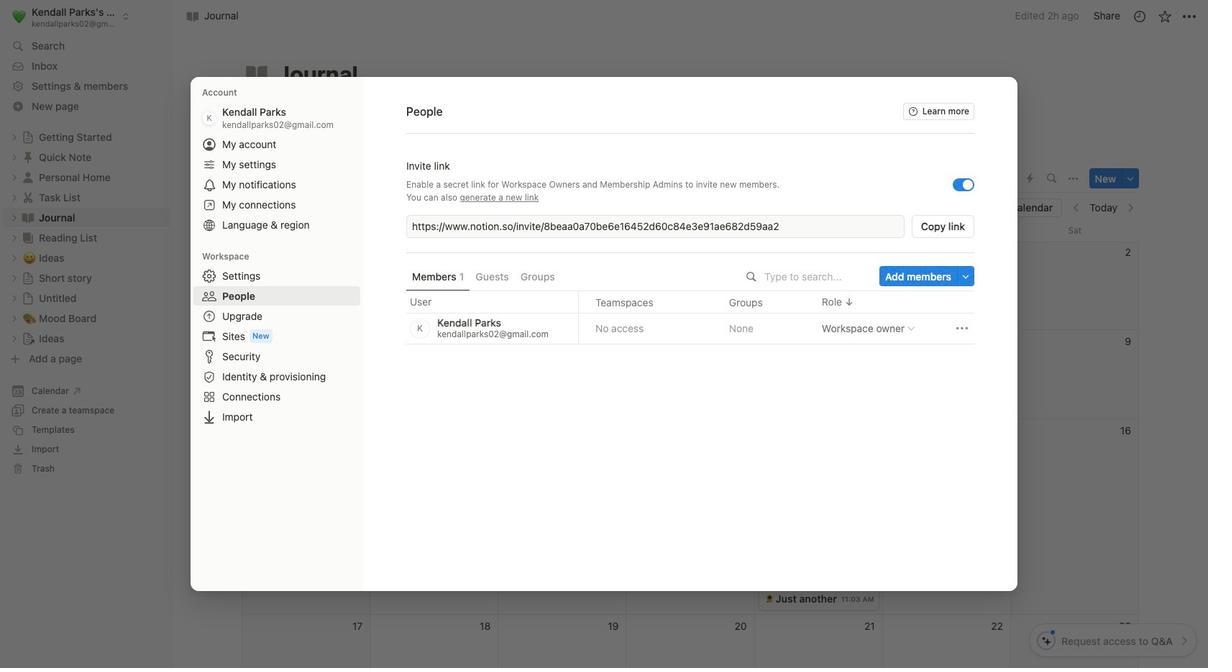Task type: vqa. For each thing, say whether or not it's contained in the screenshot.
text box
yes



Task type: describe. For each thing, give the bounding box(es) containing it.
create and view automations image
[[1028, 174, 1034, 184]]

change page icon image
[[244, 61, 270, 87]]

Type to search... text field
[[765, 271, 870, 283]]



Task type: locate. For each thing, give the bounding box(es) containing it.
next month image
[[1126, 203, 1136, 213]]

None text field
[[412, 219, 902, 234]]

favorite image
[[1158, 9, 1173, 23]]

🌻 image
[[765, 593, 774, 605]]

previous month image
[[1072, 203, 1082, 213]]

type to search... image
[[747, 272, 757, 282]]

tab list
[[242, 164, 958, 193]]

💚 image
[[12, 7, 26, 25]]

updates image
[[1133, 9, 1147, 23]]



